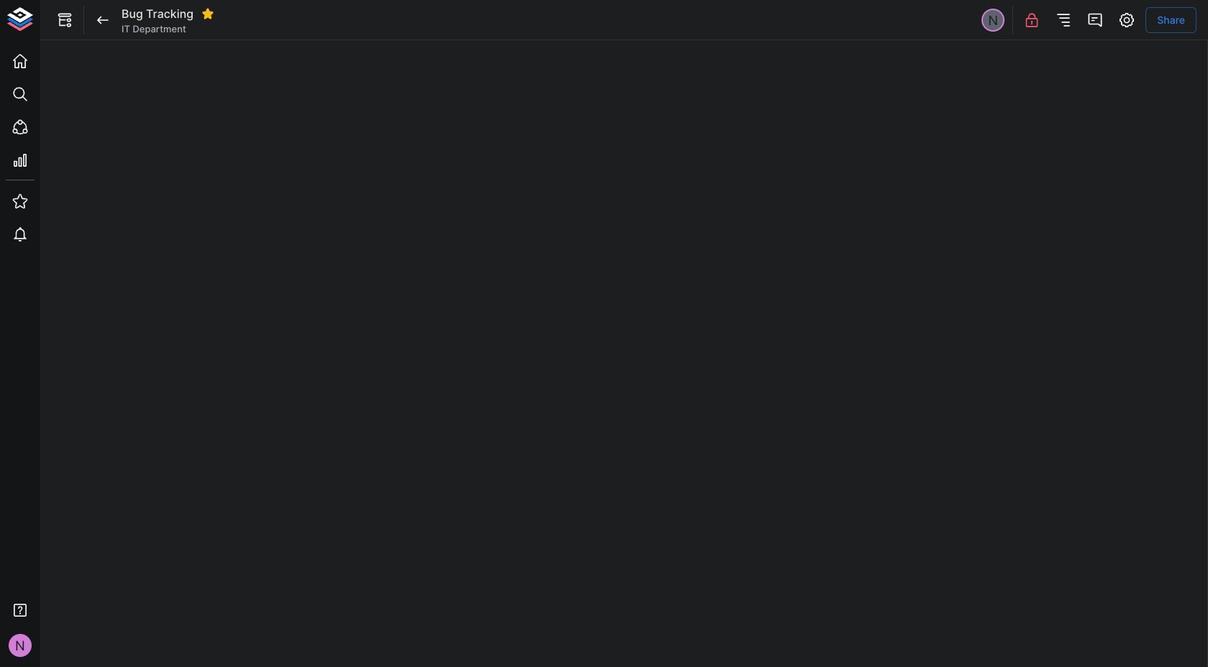 Task type: vqa. For each thing, say whether or not it's contained in the screenshot.
tab list
no



Task type: locate. For each thing, give the bounding box(es) containing it.
show wiki image
[[56, 12, 73, 29]]

this document is locked image
[[1024, 12, 1041, 29]]



Task type: describe. For each thing, give the bounding box(es) containing it.
go back image
[[94, 12, 112, 29]]

comments image
[[1087, 12, 1105, 29]]

table of contents image
[[1056, 12, 1073, 29]]

remove favorite image
[[202, 7, 215, 20]]

settings image
[[1119, 12, 1136, 29]]



